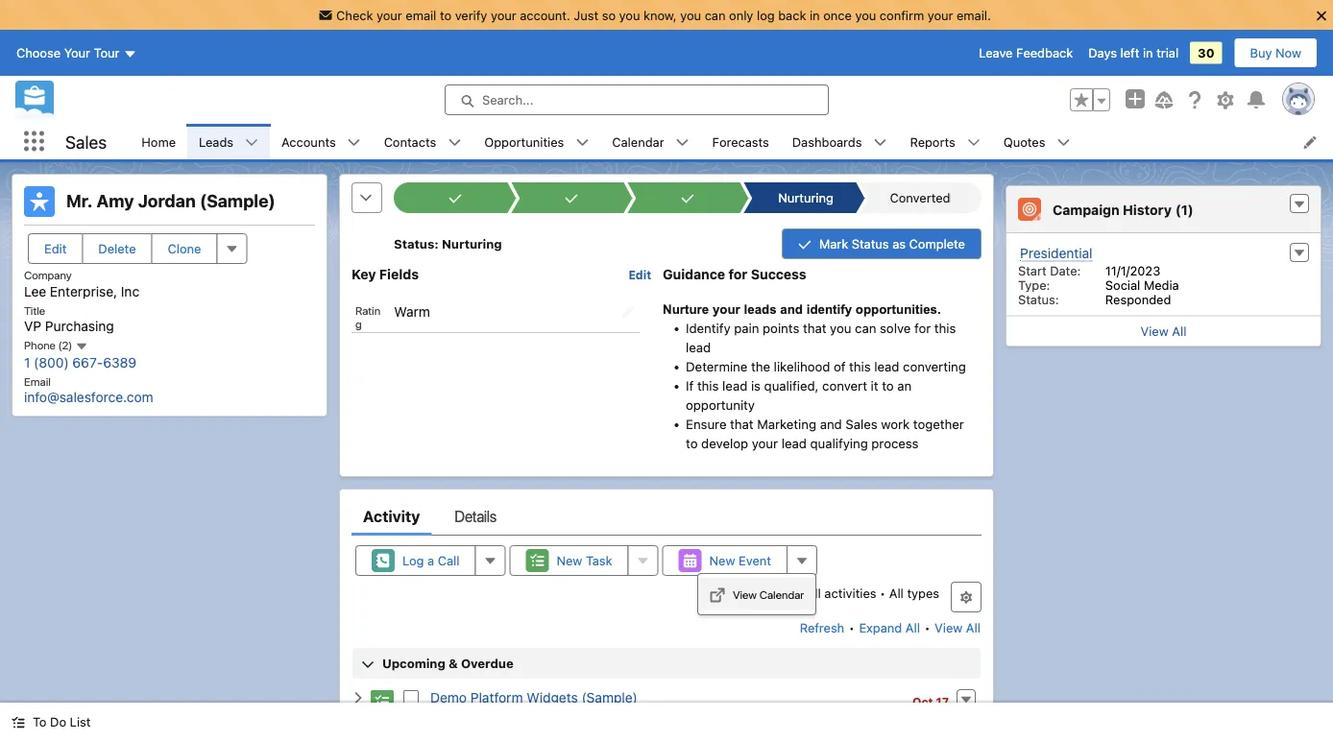 Task type: vqa. For each thing, say whether or not it's contained in the screenshot.
To Do List
yes



Task type: describe. For each thing, give the bounding box(es) containing it.
left
[[1121, 46, 1140, 60]]

for inside "nurture your leads and identify opportunities. identify pain points that you can solve for this lead determine the likelihood of this lead converting if this lead is qualified, convert it to an opportunity ensure that marketing and sales work together to develop your lead qualifying process"
[[915, 321, 931, 336]]

(2)
[[58, 339, 72, 352]]

• right the activities
[[880, 586, 886, 600]]

of
[[834, 359, 846, 374]]

know,
[[644, 8, 677, 22]]

account.
[[520, 8, 571, 22]]

edit button
[[28, 233, 83, 264]]

view for view all
[[1141, 324, 1169, 339]]

demo
[[430, 690, 467, 706]]

1 vertical spatial calendar
[[760, 588, 804, 601]]

log a call
[[403, 554, 460, 568]]

leads
[[744, 302, 777, 316]]

task
[[586, 554, 613, 568]]

opportunity
[[686, 398, 755, 413]]

key fields
[[352, 267, 419, 282]]

guidance for success
[[663, 267, 807, 282]]

sales inside "nurture your leads and identify opportunities. identify pain points that you can solve for this lead determine the likelihood of this lead converting if this lead is qualified, convert it to an opportunity ensure that marketing and sales work together to develop your lead qualifying process"
[[846, 417, 878, 432]]

text default image inside to do list button
[[12, 716, 25, 730]]

responded
[[1106, 293, 1172, 307]]

• right time
[[798, 586, 803, 600]]

1 status from the left
[[394, 237, 435, 251]]

phone (2) button
[[24, 338, 88, 354]]

6389
[[103, 354, 137, 370]]

purchasing
[[45, 318, 114, 334]]

forecasts link
[[701, 124, 781, 159]]

0 vertical spatial this
[[935, 321, 956, 336]]

determine
[[686, 359, 748, 374]]

history
[[1123, 202, 1172, 217]]

text default image for leads
[[245, 136, 259, 149]]

reports list item
[[899, 124, 992, 159]]

identify
[[686, 321, 731, 336]]

you inside "nurture your leads and identify opportunities. identify pain points that you can solve for this lead determine the likelihood of this lead converting if this lead is qualified, convert it to an opportunity ensure that marketing and sales work together to develop your lead qualifying process"
[[830, 321, 852, 336]]

trial
[[1157, 46, 1179, 60]]

an
[[898, 378, 912, 394]]

dashboards list item
[[781, 124, 899, 159]]

leads list item
[[187, 124, 270, 159]]

complete
[[910, 237, 966, 251]]

develop
[[702, 436, 749, 451]]

buy now
[[1251, 46, 1302, 60]]

log
[[757, 8, 775, 22]]

search...
[[482, 93, 534, 107]]

view for view calendar
[[733, 588, 757, 601]]

dashboards link
[[781, 124, 874, 159]]

you right so
[[619, 8, 640, 22]]

tab list containing activity
[[352, 497, 982, 536]]

qualified,
[[764, 378, 819, 394]]

refresh button
[[799, 613, 846, 644]]

info@salesforce.com
[[24, 389, 153, 405]]

campaign
[[1053, 202, 1120, 217]]

status inside button
[[852, 237, 889, 251]]

task image
[[371, 691, 394, 714]]

calendar list item
[[601, 124, 701, 159]]

new task button
[[510, 546, 629, 576]]

days left in trial
[[1089, 46, 1179, 60]]

edit link
[[629, 267, 652, 282]]

qualifying
[[810, 436, 868, 451]]

key
[[352, 267, 376, 282]]

delete button
[[82, 233, 152, 264]]

text default image inside reports 'list item'
[[967, 136, 981, 149]]

confirm
[[880, 8, 924, 22]]

forecasts
[[713, 135, 769, 149]]

it
[[871, 378, 879, 394]]

phone (2)
[[24, 339, 75, 352]]

• left expand
[[849, 621, 855, 635]]

log a call button
[[356, 546, 476, 576]]

social media
[[1106, 278, 1180, 293]]

pain
[[734, 321, 759, 336]]

calendar inside list item
[[612, 135, 664, 149]]

points
[[763, 321, 800, 336]]

text default image for calendar
[[676, 136, 689, 149]]

quotes list item
[[992, 124, 1082, 159]]

opportunities link
[[473, 124, 576, 159]]

your down marketing
[[752, 436, 778, 451]]

text default image left task image
[[352, 692, 365, 705]]

all right expand all button
[[966, 621, 981, 635]]

verify
[[455, 8, 487, 22]]

path options list box
[[394, 183, 982, 213]]

title
[[24, 303, 45, 317]]

accounts
[[282, 135, 336, 149]]

text default image for contacts
[[448, 136, 462, 149]]

guidance
[[663, 267, 726, 282]]

leave feedback link
[[979, 46, 1073, 60]]

overdue
[[461, 656, 514, 671]]

0 vertical spatial that
[[803, 321, 827, 336]]

converting
[[903, 359, 966, 374]]

list containing home
[[130, 124, 1334, 159]]

upcoming
[[382, 656, 446, 671]]

start date:
[[1018, 264, 1081, 278]]

text default image for accounts
[[347, 136, 361, 149]]

only
[[729, 8, 754, 22]]

filters: all time • all activities • all types
[[708, 586, 940, 600]]

quotes
[[1004, 135, 1046, 149]]

your
[[64, 46, 90, 60]]

work
[[881, 417, 910, 432]]

event
[[739, 554, 772, 568]]

identify
[[807, 302, 852, 316]]

vp
[[24, 318, 41, 334]]

1 (800) 667-6389 link
[[24, 354, 137, 370]]

details link
[[455, 497, 497, 536]]

g
[[356, 317, 362, 330]]

choose your tour
[[16, 46, 120, 60]]

0 horizontal spatial nurturing
[[442, 237, 502, 251]]

view all
[[1141, 324, 1187, 339]]

leave feedback
[[979, 46, 1073, 60]]

ensure
[[686, 417, 727, 432]]

1
[[24, 354, 30, 370]]

mark status as complete
[[820, 237, 966, 251]]

together
[[914, 417, 964, 432]]

leave
[[979, 46, 1013, 60]]

0 vertical spatial for
[[729, 267, 748, 282]]



Task type: locate. For each thing, give the bounding box(es) containing it.
text default image inside contacts list item
[[448, 136, 462, 149]]

tab list
[[352, 497, 982, 536]]

2 status from the left
[[852, 237, 889, 251]]

phone
[[24, 339, 56, 352]]

view inside the campaign history element
[[1141, 324, 1169, 339]]

0 horizontal spatial this
[[697, 378, 719, 394]]

text default image right contacts at top left
[[448, 136, 462, 149]]

1 horizontal spatial sales
[[846, 417, 878, 432]]

0 horizontal spatial that
[[730, 417, 754, 432]]

1 horizontal spatial to
[[686, 436, 698, 451]]

2 new from the left
[[710, 554, 736, 568]]

all right time
[[807, 586, 821, 600]]

view down new event
[[733, 588, 757, 601]]

opportunities.
[[856, 302, 941, 316]]

1 vertical spatial (sample)
[[582, 690, 638, 706]]

and up the points
[[780, 302, 803, 316]]

filters:
[[708, 586, 747, 600]]

type:
[[1018, 278, 1050, 293]]

choose
[[16, 46, 61, 60]]

sales up the mr. at top left
[[65, 131, 107, 152]]

view all link down types
[[934, 613, 982, 644]]

lead image
[[24, 186, 55, 217]]

group
[[1070, 88, 1111, 112]]

email.
[[957, 8, 991, 22]]

converted
[[890, 191, 951, 205]]

0 vertical spatial to
[[440, 8, 452, 22]]

2 vertical spatial this
[[697, 378, 719, 394]]

inc
[[121, 283, 139, 299]]

1 horizontal spatial view
[[935, 621, 963, 635]]

list
[[70, 715, 91, 730]]

can left solve
[[855, 321, 877, 336]]

1 vertical spatial this
[[849, 359, 871, 374]]

1 vertical spatial for
[[915, 321, 931, 336]]

1 vertical spatial nurturing
[[442, 237, 502, 251]]

0 vertical spatial edit
[[44, 242, 67, 256]]

1 horizontal spatial can
[[855, 321, 877, 336]]

buy now button
[[1234, 38, 1318, 68]]

1 new from the left
[[557, 554, 583, 568]]

1 vertical spatial to
[[882, 378, 894, 394]]

details
[[455, 508, 497, 526]]

email info@salesforce.com
[[24, 375, 153, 405]]

delete
[[98, 242, 136, 256]]

0 horizontal spatial view all link
[[934, 613, 982, 644]]

to right the it
[[882, 378, 894, 394]]

:
[[435, 237, 439, 251]]

and up qualifying
[[820, 417, 842, 432]]

(sample) for demo platform widgets (sample)
[[582, 690, 638, 706]]

1 horizontal spatial in
[[1143, 46, 1154, 60]]

view all link inside the campaign history element
[[1007, 316, 1321, 346]]

your left email.
[[928, 8, 954, 22]]

1 vertical spatial view all link
[[934, 613, 982, 644]]

text default image
[[576, 136, 589, 149], [874, 136, 887, 149], [967, 136, 981, 149], [1057, 136, 1071, 149], [1293, 198, 1307, 211], [75, 340, 88, 354], [710, 588, 725, 604], [12, 716, 25, 730]]

so
[[602, 8, 616, 22]]

1 horizontal spatial edit
[[629, 269, 652, 282]]

1 horizontal spatial status
[[852, 237, 889, 251]]

that up develop
[[730, 417, 754, 432]]

(sample) right widgets on the bottom left
[[582, 690, 638, 706]]

(1)
[[1176, 202, 1194, 217]]

lead down marketing
[[782, 436, 807, 451]]

(sample) down leads list item
[[200, 191, 275, 211]]

demo platform widgets (sample)
[[430, 690, 638, 706]]

contacts
[[384, 135, 437, 149]]

sales up qualifying
[[846, 417, 878, 432]]

new left task
[[557, 554, 583, 568]]

list
[[130, 124, 1334, 159]]

that down identify
[[803, 321, 827, 336]]

0 horizontal spatial view
[[733, 588, 757, 601]]

can inside "nurture your leads and identify opportunities. identify pain points that you can solve for this lead determine the likelihood of this lead converting if this lead is qualified, convert it to an opportunity ensure that marketing and sales work together to develop your lead qualifying process"
[[855, 321, 877, 336]]

0 horizontal spatial for
[[729, 267, 748, 282]]

check your email to verify your account. just so you know, you can only log back in once you confirm your email.
[[336, 8, 991, 22]]

marketing
[[757, 417, 817, 432]]

all inside the campaign history element
[[1172, 324, 1187, 339]]

to
[[33, 715, 47, 730]]

you right know,
[[681, 8, 702, 22]]

text default image inside quotes list item
[[1057, 136, 1071, 149]]

11/1/2023
[[1106, 264, 1161, 278]]

text default image inside "calendar" list item
[[676, 136, 689, 149]]

clone button
[[151, 233, 218, 264]]

info@salesforce.com link
[[24, 389, 153, 405]]

status left the "as"
[[852, 237, 889, 251]]

mark status as complete button
[[782, 229, 982, 259]]

check
[[336, 8, 373, 22]]

new event button
[[663, 546, 788, 576]]

text default image inside view calendar link
[[710, 588, 725, 604]]

0 vertical spatial nurturing
[[778, 191, 834, 205]]

• down types
[[925, 621, 931, 635]]

contacts list item
[[372, 124, 473, 159]]

in right back at right top
[[810, 8, 820, 22]]

in
[[810, 8, 820, 22], [1143, 46, 1154, 60]]

you right once at the top right of the page
[[856, 8, 877, 22]]

new up filters:
[[710, 554, 736, 568]]

edit inside button
[[44, 242, 67, 256]]

time
[[769, 586, 794, 600]]

this right of
[[849, 359, 871, 374]]

a
[[428, 554, 434, 568]]

and
[[780, 302, 803, 316], [820, 417, 842, 432]]

1 horizontal spatial nurturing
[[778, 191, 834, 205]]

0 horizontal spatial new
[[557, 554, 583, 568]]

1 vertical spatial that
[[730, 417, 754, 432]]

you
[[619, 8, 640, 22], [681, 8, 702, 22], [856, 8, 877, 22], [830, 321, 852, 336]]

upcoming & overdue
[[382, 656, 514, 671]]

0 horizontal spatial can
[[705, 8, 726, 22]]

all left time
[[751, 586, 765, 600]]

(sample) for mr. amy jordan (sample)
[[200, 191, 275, 211]]

2 horizontal spatial this
[[935, 321, 956, 336]]

refresh
[[800, 621, 845, 635]]

success
[[751, 267, 807, 282]]

&
[[449, 656, 458, 671]]

1 horizontal spatial for
[[915, 321, 931, 336]]

campaign history element
[[1006, 185, 1322, 347]]

expand all button
[[858, 613, 921, 644]]

text default image inside phone (2) "dropdown button"
[[75, 340, 88, 354]]

feedback
[[1017, 46, 1073, 60]]

nurturing inside path options list box
[[778, 191, 834, 205]]

edit left guidance
[[629, 269, 652, 282]]

your left the email
[[377, 8, 402, 22]]

amy
[[97, 191, 134, 211]]

text default image right accounts
[[347, 136, 361, 149]]

0 horizontal spatial to
[[440, 8, 452, 22]]

the
[[751, 359, 771, 374]]

(sample)
[[200, 191, 275, 211], [582, 690, 638, 706]]

all
[[1172, 324, 1187, 339], [751, 586, 765, 600], [807, 586, 821, 600], [889, 586, 904, 600], [906, 621, 920, 635], [966, 621, 981, 635]]

0 vertical spatial view all link
[[1007, 316, 1321, 346]]

to down ensure
[[686, 436, 698, 451]]

mr. amy jordan (sample)
[[66, 191, 275, 211]]

days
[[1089, 46, 1117, 60]]

start
[[1018, 264, 1047, 278]]

can left only
[[705, 8, 726, 22]]

nurture
[[663, 302, 709, 316]]

nurturing link
[[752, 183, 856, 213]]

expand
[[859, 621, 902, 635]]

edit up company
[[44, 242, 67, 256]]

media
[[1144, 278, 1180, 293]]

text default image inside dashboards list item
[[874, 136, 887, 149]]

text default image inside "accounts" list item
[[347, 136, 361, 149]]

status:
[[1018, 293, 1059, 307]]

0 horizontal spatial sales
[[65, 131, 107, 152]]

1 vertical spatial can
[[855, 321, 877, 336]]

1 horizontal spatial calendar
[[760, 588, 804, 601]]

this right if
[[697, 378, 719, 394]]

this up converting
[[935, 321, 956, 336]]

1 horizontal spatial (sample)
[[582, 690, 638, 706]]

view down responded
[[1141, 324, 1169, 339]]

opportunities list item
[[473, 124, 601, 159]]

0 vertical spatial (sample)
[[200, 191, 275, 211]]

text default image inside the campaign history element
[[1293, 198, 1307, 211]]

text default image
[[245, 136, 259, 149], [347, 136, 361, 149], [448, 136, 462, 149], [676, 136, 689, 149], [352, 692, 365, 705]]

in right left at the right of the page
[[1143, 46, 1154, 60]]

calendar down event at the bottom
[[760, 588, 804, 601]]

you down identify
[[830, 321, 852, 336]]

0 vertical spatial can
[[705, 8, 726, 22]]

2 horizontal spatial view
[[1141, 324, 1169, 339]]

all right expand
[[906, 621, 920, 635]]

text default image up path options list box
[[676, 136, 689, 149]]

view all link down responded
[[1007, 316, 1321, 346]]

lead up the it
[[875, 359, 900, 374]]

to
[[440, 8, 452, 22], [882, 378, 894, 394], [686, 436, 698, 451]]

your up identify
[[713, 302, 741, 316]]

status
[[394, 237, 435, 251], [852, 237, 889, 251]]

calendar link
[[601, 124, 676, 159]]

1 vertical spatial edit
[[629, 269, 652, 282]]

accounts list item
[[270, 124, 372, 159]]

all left types
[[889, 586, 904, 600]]

1 vertical spatial and
[[820, 417, 842, 432]]

ratin
[[356, 303, 381, 317]]

1 horizontal spatial view all link
[[1007, 316, 1321, 346]]

nurturing right : at the left top of page
[[442, 237, 502, 251]]

1 horizontal spatial that
[[803, 321, 827, 336]]

nurture your leads and identify opportunities. identify pain points that you can solve for this lead determine the likelihood of this lead converting if this lead is qualified, convert it to an opportunity ensure that marketing and sales work together to develop your lead qualifying process
[[663, 302, 966, 451]]

0 horizontal spatial in
[[810, 8, 820, 22]]

jordan
[[138, 191, 196, 211]]

0 horizontal spatial edit
[[44, 242, 67, 256]]

0 vertical spatial and
[[780, 302, 803, 316]]

all down media
[[1172, 324, 1187, 339]]

oct 17
[[913, 695, 949, 709]]

social
[[1106, 278, 1141, 293]]

to right the email
[[440, 8, 452, 22]]

converted link
[[869, 183, 972, 213]]

0 vertical spatial view
[[1141, 324, 1169, 339]]

lead left is
[[723, 378, 748, 394]]

2 vertical spatial to
[[686, 436, 698, 451]]

0 horizontal spatial status
[[394, 237, 435, 251]]

2 horizontal spatial to
[[882, 378, 894, 394]]

opportunities
[[485, 135, 564, 149]]

text default image inside the opportunities list item
[[576, 136, 589, 149]]

new event
[[710, 554, 772, 568]]

for right solve
[[915, 321, 931, 336]]

new for new task
[[557, 554, 583, 568]]

1 vertical spatial in
[[1143, 46, 1154, 60]]

1 vertical spatial sales
[[846, 417, 878, 432]]

view down types
[[935, 621, 963, 635]]

1 horizontal spatial and
[[820, 417, 842, 432]]

new for new event
[[710, 554, 736, 568]]

text default image right leads
[[245, 136, 259, 149]]

fields
[[379, 267, 419, 282]]

0 horizontal spatial calendar
[[612, 135, 664, 149]]

mr.
[[66, 191, 93, 211]]

nurturing up mark in the right of the page
[[778, 191, 834, 205]]

0 vertical spatial sales
[[65, 131, 107, 152]]

choose your tour button
[[15, 38, 138, 68]]

lead down identify
[[686, 340, 711, 355]]

0 vertical spatial calendar
[[612, 135, 664, 149]]

0 horizontal spatial (sample)
[[200, 191, 275, 211]]

status up 'fields'
[[394, 237, 435, 251]]

view
[[1141, 324, 1169, 339], [733, 588, 757, 601], [935, 621, 963, 635]]

1 horizontal spatial new
[[710, 554, 736, 568]]

once
[[824, 8, 852, 22]]

is
[[751, 378, 761, 394]]

email
[[406, 8, 437, 22]]

process
[[872, 436, 919, 451]]

0 horizontal spatial and
[[780, 302, 803, 316]]

leads link
[[187, 124, 245, 159]]

0 vertical spatial in
[[810, 8, 820, 22]]

this
[[935, 321, 956, 336], [849, 359, 871, 374], [697, 378, 719, 394]]

your right "verify" at the left top of the page
[[491, 8, 517, 22]]

1 horizontal spatial this
[[849, 359, 871, 374]]

text default image inside leads list item
[[245, 136, 259, 149]]

2 vertical spatial view
[[935, 621, 963, 635]]

oct
[[913, 695, 933, 709]]

reports
[[910, 135, 956, 149]]

for left success
[[729, 267, 748, 282]]

667-
[[72, 354, 103, 370]]

calendar down "search..." button
[[612, 135, 664, 149]]

1 vertical spatial view
[[733, 588, 757, 601]]



